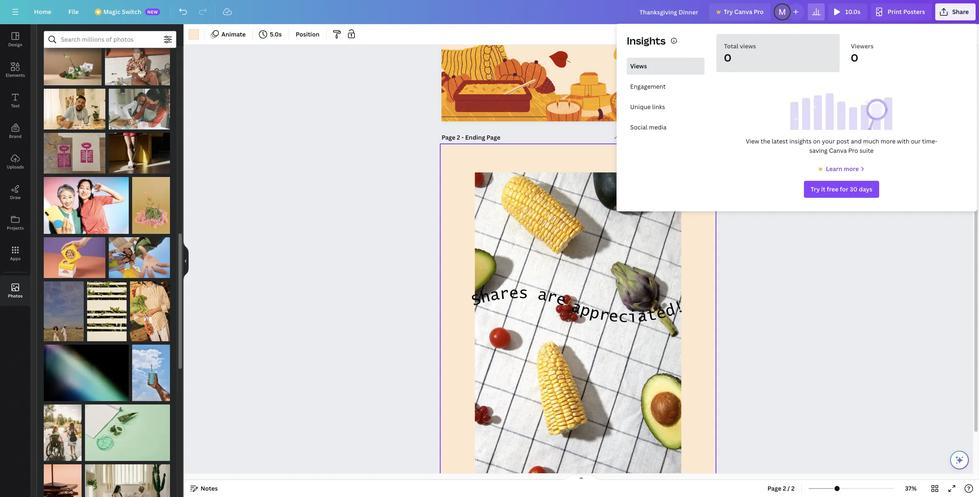 Task type: describe. For each thing, give the bounding box(es) containing it.
apps button
[[0, 238, 31, 269]]

high flash casual tech older and younger women with gadgets image
[[44, 177, 129, 234]]

i
[[628, 310, 638, 326]]

share button
[[935, 3, 976, 20]]

e left !
[[655, 305, 668, 323]]

t
[[646, 307, 658, 325]]

photos button
[[0, 276, 31, 306]]

2 for /
[[783, 485, 786, 493]]

pro inside view the latest insights on your post and much more with our time- saving canva pro suite
[[848, 147, 858, 155]]

views button
[[627, 58, 704, 75]]

and
[[851, 137, 862, 145]]

much
[[863, 137, 879, 145]]

animate
[[221, 30, 246, 38]]

views
[[630, 62, 647, 70]]

the
[[761, 137, 770, 145]]

paint me a picture man with disability doing art therapy image
[[44, 89, 105, 130]]

brand
[[9, 133, 22, 139]]

total
[[724, 42, 738, 50]]

projects
[[7, 225, 24, 231]]

p left "c"
[[588, 305, 601, 323]]

free
[[827, 185, 839, 193]]

notes
[[201, 485, 218, 493]]

suite
[[860, 147, 874, 155]]

fashion and self-care woman eating noodles in a kitchen image
[[105, 42, 170, 85]]

it
[[821, 185, 825, 193]]

engagement button
[[627, 78, 704, 95]]

canva assistant image
[[954, 456, 965, 466]]

vibrant retail editorial person wearing trainers image
[[109, 133, 170, 174]]

brand button
[[0, 116, 31, 147]]

try for try it free for 30 days
[[811, 185, 820, 193]]

viewers
[[851, 42, 874, 50]]

links
[[652, 103, 665, 111]]

latest
[[772, 137, 788, 145]]

elements button
[[0, 55, 31, 85]]

photos
[[8, 293, 23, 299]]

page 2 / 2
[[768, 485, 795, 493]]

saving
[[809, 147, 828, 155]]

animate button
[[208, 28, 249, 41]]

hide image
[[183, 241, 189, 281]]

time-
[[922, 137, 937, 145]]

posters
[[903, 8, 925, 16]]

/
[[788, 485, 790, 493]]

text button
[[0, 85, 31, 116]]

social media button
[[627, 119, 704, 136]]

projects button
[[0, 208, 31, 238]]

social
[[630, 123, 647, 131]]

view
[[746, 137, 759, 145]]

r inside 'a r e'
[[545, 289, 558, 307]]

draw button
[[0, 177, 31, 208]]

d
[[664, 302, 677, 320]]

print posters button
[[871, 3, 932, 20]]

uploads
[[7, 164, 24, 170]]

hand holding a cup of soda image
[[132, 345, 170, 402]]

notes button
[[187, 482, 221, 496]]

more inside 'button'
[[844, 165, 859, 173]]

r inside p p r e c i a t e d
[[598, 307, 610, 325]]

10.0s
[[845, 8, 861, 16]]

our
[[911, 137, 921, 145]]

learn more
[[826, 165, 859, 173]]

a r e
[[537, 287, 568, 309]]

print posters
[[888, 8, 925, 16]]

media
[[649, 123, 667, 131]]

37%
[[905, 485, 917, 493]]

!
[[672, 299, 687, 317]]

insights
[[789, 137, 812, 145]]

digital youth-topia portrait of young friend group outdoors image
[[109, 237, 170, 278]]

uploads button
[[0, 147, 31, 177]]

p right 'a r e'
[[579, 302, 592, 320]]

magic
[[103, 8, 120, 16]]

with
[[897, 137, 909, 145]]

30
[[850, 185, 857, 193]]

for
[[840, 185, 848, 193]]

home
[[34, 8, 51, 16]]

unique links button
[[627, 99, 704, 116]]

Page title text field
[[465, 133, 501, 142]]

try canva pro
[[724, 8, 764, 16]]

switch
[[122, 8, 141, 16]]

chocolate editorial sauce dripping on chocolate bars image
[[44, 465, 82, 498]]

math in the mom helping daughter to juice a lemon image
[[109, 89, 170, 130]]

design button
[[0, 24, 31, 55]]

design
[[8, 42, 22, 48]]

pro inside button
[[754, 8, 764, 16]]

post
[[836, 137, 849, 145]]

text
[[11, 103, 20, 109]]

insights
[[627, 34, 666, 48]]

parks and rec girls at a playground image
[[44, 405, 82, 462]]

position
[[296, 30, 319, 38]]

total views 0
[[724, 42, 756, 65]]

canva inside button
[[734, 8, 752, 16]]

37% button
[[897, 482, 925, 496]]

view the latest insights on your post and much more with our time- saving canva pro suite
[[746, 137, 937, 155]]



Task type: vqa. For each thing, say whether or not it's contained in the screenshot.
Moss and Flowers with Rocks Composition image at the left top
yes



Task type: locate. For each thing, give the bounding box(es) containing it.
0
[[724, 51, 731, 65], [851, 51, 858, 65]]

0 down viewers
[[851, 51, 858, 65]]

more inside view the latest insights on your post and much more with our time- saving canva pro suite
[[881, 137, 896, 145]]

1 horizontal spatial try
[[811, 185, 820, 193]]

p p r e c i a t e d
[[579, 302, 677, 326]]

draw
[[10, 195, 21, 201]]

0 horizontal spatial more
[[844, 165, 859, 173]]

1 0 from the left
[[724, 51, 731, 65]]

0 vertical spatial canva
[[734, 8, 752, 16]]

2 left /
[[783, 485, 786, 493]]

group
[[44, 42, 102, 85], [105, 42, 170, 85], [44, 84, 105, 130], [109, 84, 170, 130], [44, 128, 105, 174], [109, 128, 170, 174], [44, 172, 129, 234], [132, 172, 170, 234], [44, 232, 105, 278], [109, 232, 170, 278], [44, 277, 84, 342], [87, 277, 127, 342], [130, 277, 170, 342], [44, 340, 129, 402], [132, 340, 170, 402], [44, 400, 82, 462], [85, 400, 170, 462], [44, 460, 82, 498], [85, 460, 170, 498]]

r inside s h a r e s
[[499, 286, 510, 303]]

pro up 'views'
[[754, 8, 764, 16]]

try canva pro button
[[709, 3, 770, 20]]

a inside s h a r e s
[[489, 287, 501, 304]]

Search millions of photos search field
[[61, 31, 159, 48]]

try it free for 30 days
[[811, 185, 872, 193]]

file button
[[62, 3, 85, 20]]

more right learn
[[844, 165, 859, 173]]

0 horizontal spatial pro
[[754, 8, 764, 16]]

try left it
[[811, 185, 820, 193]]

a inside p p r e c i a t e d
[[637, 309, 648, 326]]

pro
[[754, 8, 764, 16], [848, 147, 858, 155]]

#ffe7cf image
[[189, 29, 199, 40]]

0 vertical spatial page
[[442, 133, 455, 142]]

notepad and plant specimens image
[[85, 405, 170, 462]]

canva down post
[[829, 147, 847, 155]]

e
[[509, 286, 519, 302], [554, 291, 568, 309], [655, 305, 668, 323], [608, 309, 619, 326]]

1 horizontal spatial 2
[[783, 485, 786, 493]]

2 0 from the left
[[851, 51, 858, 65]]

page
[[442, 133, 455, 142], [768, 485, 781, 493]]

try for try canva pro
[[724, 8, 733, 16]]

blurry corporate background image
[[44, 345, 129, 402]]

try up total
[[724, 8, 733, 16]]

0 horizontal spatial 0
[[724, 51, 731, 65]]

learn
[[826, 165, 842, 173]]

moss and flowers with rocks composition image
[[44, 42, 102, 85]]

5.0s button
[[256, 28, 285, 41]]

1 vertical spatial canva
[[829, 147, 847, 155]]

viewers 0
[[851, 42, 874, 65]]

0 vertical spatial try
[[724, 8, 733, 16]]

s
[[518, 286, 529, 302]]

page for page 2 -
[[442, 133, 455, 142]]

r
[[499, 286, 510, 303], [545, 289, 558, 307], [598, 307, 610, 325]]

canva inside view the latest insights on your post and much more with our time- saving canva pro suite
[[829, 147, 847, 155]]

1 vertical spatial page
[[768, 485, 781, 493]]

s h a r e s
[[469, 286, 529, 309]]

try it free for 30 days button
[[804, 181, 879, 198]]

1 vertical spatial more
[[844, 165, 859, 173]]

2 horizontal spatial 2
[[791, 485, 795, 493]]

0 horizontal spatial r
[[499, 286, 510, 303]]

1 horizontal spatial pro
[[848, 147, 858, 155]]

main menu bar
[[0, 0, 979, 24]]

engagement
[[630, 82, 666, 91]]

r left s
[[499, 286, 510, 303]]

1 horizontal spatial r
[[545, 289, 558, 307]]

snacks and packed meals stack of cookie boxes image
[[44, 237, 105, 278]]

position button
[[292, 28, 323, 41]]

-
[[462, 133, 464, 142]]

couple on a romantic weekend getaway image
[[44, 282, 84, 342]]

page 2 / 2 button
[[764, 482, 798, 496]]

e inside s h a r e s
[[509, 286, 519, 302]]

pro down and
[[848, 147, 858, 155]]

0 horizontal spatial page
[[442, 133, 455, 142]]

0 horizontal spatial canva
[[734, 8, 752, 16]]

0 down total
[[724, 51, 731, 65]]

c
[[618, 310, 628, 326]]

page 2 -
[[442, 133, 465, 142]]

1 vertical spatial pro
[[848, 147, 858, 155]]

unique links
[[630, 103, 665, 111]]

page for page 2 / 2
[[768, 485, 781, 493]]

1 horizontal spatial 0
[[851, 51, 858, 65]]

learn more button
[[817, 164, 867, 174]]

on
[[813, 137, 820, 145]]

0 horizontal spatial try
[[724, 8, 733, 16]]

0 vertical spatial more
[[881, 137, 896, 145]]

1 horizontal spatial more
[[881, 137, 896, 145]]

mindfulness practices women chatting on a couch image
[[85, 465, 170, 498]]

e right h
[[509, 286, 519, 302]]

h
[[479, 289, 492, 307]]

new
[[147, 9, 158, 15]]

try inside main menu bar
[[724, 8, 733, 16]]

more left with
[[881, 137, 896, 145]]

e right s
[[554, 291, 568, 309]]

1 horizontal spatial canva
[[829, 147, 847, 155]]

page left -
[[442, 133, 455, 142]]

Design title text field
[[633, 3, 706, 20]]

more
[[881, 137, 896, 145], [844, 165, 859, 173]]

2
[[457, 133, 460, 142], [783, 485, 786, 493], [791, 485, 795, 493]]

magic switch
[[103, 8, 141, 16]]

page inside 'button'
[[768, 485, 781, 493]]

file
[[68, 8, 79, 16]]

canva up 'views'
[[734, 8, 752, 16]]

e left i
[[608, 309, 619, 326]]

2 left -
[[457, 133, 460, 142]]

unique
[[630, 103, 651, 111]]

budget home bites person shopping for vegetables image
[[130, 282, 170, 342]]

share
[[952, 8, 969, 16]]

apps
[[10, 256, 21, 262]]

views
[[740, 42, 756, 50]]

0 inside total views 0
[[724, 51, 731, 65]]

1 vertical spatial try
[[811, 185, 820, 193]]

r left "c"
[[598, 307, 610, 325]]

0 inside viewers 0
[[851, 51, 858, 65]]

days
[[859, 185, 872, 193]]

social media
[[630, 123, 667, 131]]

2 right /
[[791, 485, 795, 493]]

1 horizontal spatial page
[[768, 485, 781, 493]]

2 horizontal spatial r
[[598, 307, 610, 325]]

pink and green flowering plant on orange background image
[[132, 177, 170, 234]]

0 vertical spatial pro
[[754, 8, 764, 16]]

print
[[888, 8, 902, 16]]

canva
[[734, 8, 752, 16], [829, 147, 847, 155]]

5.0s
[[270, 30, 282, 38]]

side panel tab list
[[0, 24, 31, 306]]

page left /
[[768, 485, 781, 493]]

show pages image
[[561, 475, 602, 481]]

10.0s button
[[828, 3, 867, 20]]

r right s
[[545, 289, 558, 307]]

your
[[822, 137, 835, 145]]

try
[[724, 8, 733, 16], [811, 185, 820, 193]]

linocut printmaking linocut print image
[[44, 133, 105, 174]]

home link
[[27, 3, 58, 20]]

a inside 'a r e'
[[537, 287, 549, 304]]

e inside 'a r e'
[[554, 291, 568, 309]]

2 for -
[[457, 133, 460, 142]]

elements
[[6, 72, 25, 78]]

0 horizontal spatial 2
[[457, 133, 460, 142]]

plant growing near a fence image
[[87, 282, 127, 342]]



